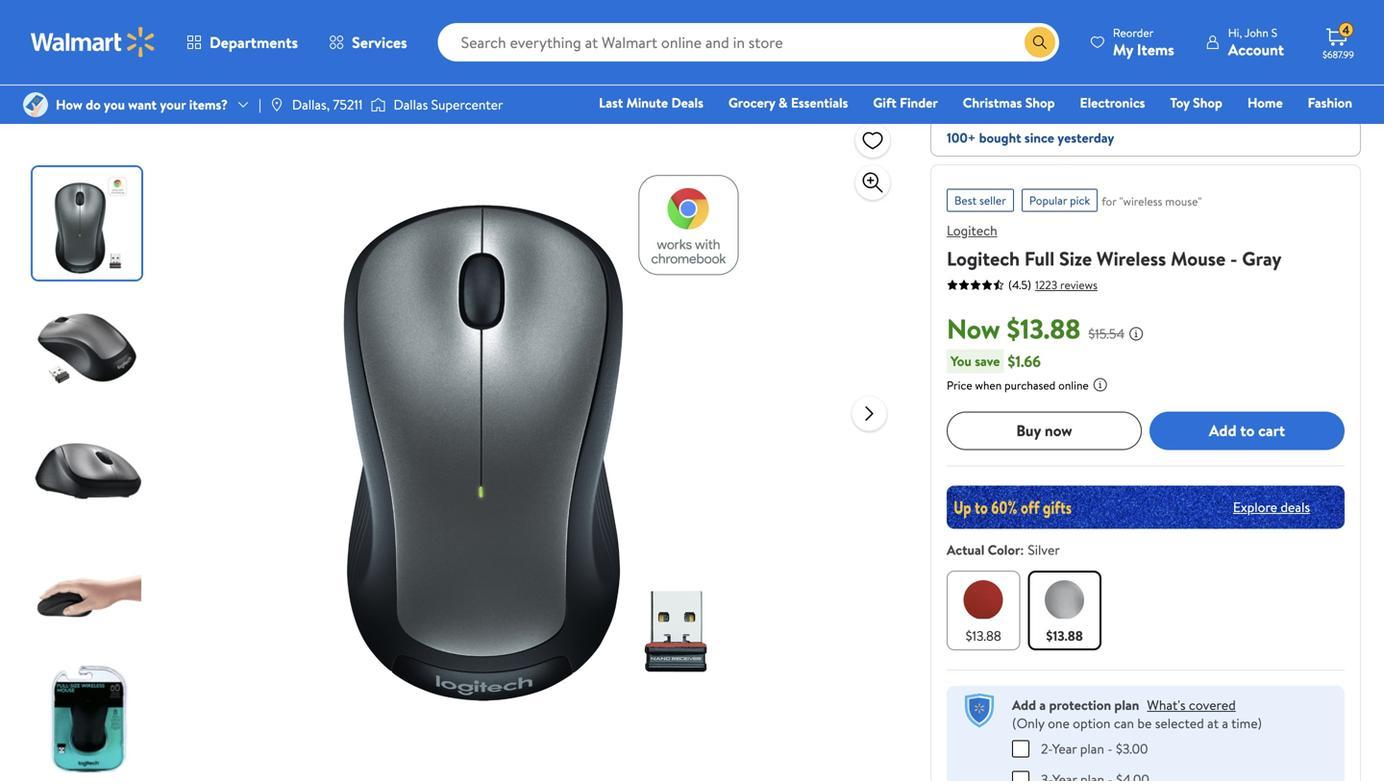 Task type: describe. For each thing, give the bounding box(es) containing it.
 image for how do you want your items?
[[23, 92, 48, 117]]

0 horizontal spatial electronics
[[217, 4, 282, 23]]

supercenter
[[431, 95, 503, 114]]

reviews
[[1060, 277, 1098, 293]]

your
[[160, 95, 186, 114]]

size
[[1059, 245, 1092, 272]]

grocery & essentials
[[728, 93, 848, 112]]

you
[[951, 352, 972, 370]]

Search search field
[[438, 23, 1059, 62]]

next media item image
[[858, 402, 881, 425]]

legal information image
[[1093, 377, 1108, 392]]

buy now
[[1016, 420, 1072, 441]]

best
[[954, 192, 977, 209]]

now $13.88
[[947, 310, 1081, 347]]

wireless
[[1097, 245, 1166, 272]]

dallas supercenter
[[394, 95, 503, 114]]

plan inside add a protection plan what's covered (only one option can be selected at a time)
[[1114, 696, 1139, 714]]

zoom image modal image
[[861, 171, 884, 194]]

can
[[1114, 714, 1134, 733]]

- inside logitech logitech full size wireless mouse - gray
[[1230, 245, 1238, 272]]

when
[[975, 377, 1002, 393]]

popular pick
[[1029, 192, 1090, 209]]

walmart image
[[31, 27, 156, 58]]

0 horizontal spatial plan
[[1080, 739, 1104, 758]]

mouse"
[[1165, 193, 1202, 210]]

full
[[1025, 245, 1055, 272]]

cards
[[1072, 120, 1106, 139]]

dallas, 75211
[[292, 95, 363, 114]]

reorder
[[1113, 25, 1154, 41]]

wpp logo image
[[962, 694, 997, 728]]

dallas,
[[292, 95, 330, 114]]

2-
[[1041, 739, 1052, 758]]

0 horizontal spatial a
[[1039, 696, 1046, 714]]

gift finder link
[[864, 92, 947, 113]]

price
[[947, 377, 972, 393]]

deals
[[1281, 498, 1310, 517]]

logitech full size wireless mouse - gray - image 4 of 9 image
[[33, 539, 145, 652]]

shop for christmas shop
[[1025, 93, 1055, 112]]

bought
[[979, 128, 1021, 147]]

hi, john s account
[[1228, 25, 1284, 60]]

now
[[1045, 420, 1072, 441]]

at inside add a protection plan what's covered (only one option can be selected at a time)
[[1207, 714, 1219, 733]]

2 $13.88 button from the left
[[1028, 571, 1101, 650]]

one debit link
[[1196, 119, 1279, 140]]

one
[[1205, 120, 1234, 139]]

fashion
[[1308, 93, 1352, 112]]

debit
[[1237, 120, 1270, 139]]

home link
[[1239, 92, 1291, 113]]

only at walmart electronics
[[302, 4, 465, 23]]

for
[[1102, 193, 1117, 210]]

3-Year plan - $4.00 checkbox
[[1012, 771, 1029, 781]]

100+ bought since yesterday
[[947, 128, 1114, 147]]

account
[[1228, 39, 1284, 60]]

dallas
[[394, 95, 428, 114]]

2-year plan - $3.00
[[1041, 739, 1148, 758]]

0 horizontal spatial -
[[1108, 739, 1113, 758]]

last minute deals link
[[590, 92, 712, 113]]

actual color list
[[943, 567, 1349, 654]]

$687.99
[[1323, 48, 1354, 61]]

walmart exclusive electronics
[[108, 4, 282, 23]]

items
[[1137, 39, 1174, 60]]

last minute deals
[[599, 93, 704, 112]]

time)
[[1231, 714, 1262, 733]]

$15.54
[[1088, 324, 1125, 343]]

price when purchased online
[[947, 377, 1089, 393]]

gray
[[1242, 245, 1282, 272]]

logitech full size wireless mouse - gray - image 2 of 9 image
[[33, 291, 145, 404]]

1 logitech from the top
[[947, 221, 997, 240]]

how
[[56, 95, 82, 114]]

services button
[[313, 19, 423, 65]]

toy
[[1170, 93, 1190, 112]]

year
[[1052, 739, 1077, 758]]

$1.66
[[1008, 351, 1041, 372]]

be
[[1137, 714, 1152, 733]]

actual color : silver
[[947, 540, 1060, 559]]

&
[[779, 93, 788, 112]]

purchased
[[1005, 377, 1056, 393]]

|
[[259, 95, 261, 114]]

buy
[[1016, 420, 1041, 441]]

add to cart button
[[1150, 412, 1345, 450]]

registry link
[[1122, 119, 1189, 140]]

color
[[988, 540, 1020, 559]]

now
[[947, 310, 1000, 347]]

actual
[[947, 540, 985, 559]]

registry
[[1131, 120, 1180, 139]]

essentials
[[791, 93, 848, 112]]

option
[[1073, 714, 1111, 733]]

my
[[1113, 39, 1133, 60]]

what's
[[1147, 696, 1186, 714]]

christmas
[[963, 93, 1022, 112]]

 image for dallas supercenter
[[370, 95, 386, 114]]

logitech link
[[947, 221, 997, 240]]

christmas shop link
[[954, 92, 1064, 113]]

2 logitech from the top
[[947, 245, 1020, 272]]

christmas shop
[[963, 93, 1055, 112]]



Task type: vqa. For each thing, say whether or not it's contained in the screenshot.
Knife in the $49.00 Beautiful 12 Piece Knife Block Set with Soft-Grip Ergonomic Handles White and Gold by Drew Barrymore
no



Task type: locate. For each thing, give the bounding box(es) containing it.
electronics up services on the left
[[400, 4, 465, 23]]

deals
[[671, 93, 704, 112]]

 image right |
[[269, 97, 284, 112]]

toy shop
[[1170, 93, 1223, 112]]

1 horizontal spatial $13.88 button
[[1028, 571, 1101, 650]]

mouse
[[1171, 245, 1226, 272]]

$13.88 up $1.66
[[1007, 310, 1081, 347]]

1 shop from the left
[[1025, 93, 1055, 112]]

save
[[975, 352, 1000, 370]]

one
[[1048, 714, 1070, 733]]

 image for dallas, 75211
[[269, 97, 284, 112]]

since
[[1025, 128, 1054, 147]]

0 horizontal spatial add
[[1012, 696, 1036, 714]]

walmart+ link
[[1286, 119, 1361, 140]]

0 vertical spatial add
[[1209, 420, 1237, 441]]

what's covered button
[[1147, 696, 1236, 714]]

- left gray
[[1230, 245, 1238, 272]]

1 vertical spatial add
[[1012, 696, 1036, 714]]

logitech full size wireless mouse - gray - image 5 of 9 image
[[33, 663, 145, 776]]

silver
[[1028, 540, 1060, 559]]

1 horizontal spatial walmart
[[348, 4, 397, 23]]

explore
[[1233, 498, 1277, 517]]

ad disclaimer and feedback image
[[1346, 60, 1361, 75]]

logitech down best
[[947, 221, 997, 240]]

services
[[352, 32, 407, 53]]

add a protection plan what's covered (only one option can be selected at a time)
[[1012, 696, 1262, 733]]

at
[[333, 4, 345, 23], [1207, 714, 1219, 733]]

toy shop link
[[1162, 92, 1231, 113]]

fashion gift cards
[[1045, 93, 1352, 139]]

add to favorites list, logitech full size wireless mouse - gray image
[[861, 128, 884, 152]]

shop inside "link"
[[1025, 93, 1055, 112]]

1 horizontal spatial plan
[[1114, 696, 1139, 714]]

plan down option
[[1080, 739, 1104, 758]]

"wireless
[[1119, 193, 1162, 210]]

fashion link
[[1299, 92, 1361, 113]]

$13.88 for 2nd "$13.88" button
[[1046, 626, 1083, 645]]

for "wireless mouse"
[[1102, 193, 1202, 210]]

1 vertical spatial at
[[1207, 714, 1219, 733]]

 image left 'how'
[[23, 92, 48, 117]]

up to sixty percent off deals. shop now. image
[[947, 486, 1345, 529]]

gift left the cards
[[1045, 120, 1069, 139]]

seller
[[979, 192, 1006, 209]]

gift cards link
[[1037, 119, 1115, 140]]

covered
[[1189, 696, 1236, 714]]

logitech down logitech link
[[947, 245, 1020, 272]]

2 shop from the left
[[1193, 93, 1223, 112]]

1223 reviews link
[[1031, 277, 1098, 293]]

add to cart
[[1209, 420, 1285, 441]]

departments
[[210, 32, 298, 53]]

online
[[1058, 377, 1089, 393]]

hi,
[[1228, 25, 1242, 41]]

$13.88 up the protection
[[1046, 626, 1083, 645]]

shop for toy shop
[[1193, 93, 1223, 112]]

sponsored
[[1289, 59, 1342, 75]]

exclusive
[[161, 4, 214, 23]]

finder
[[900, 93, 938, 112]]

1 vertical spatial plan
[[1080, 739, 1104, 758]]

explore deals link
[[1225, 490, 1318, 524]]

logitech logitech full size wireless mouse - gray
[[947, 221, 1282, 272]]

walmart up services on the left
[[348, 4, 397, 23]]

(4.5) 1223 reviews
[[1008, 277, 1098, 293]]

explore deals
[[1233, 498, 1310, 517]]

add inside button
[[1209, 420, 1237, 441]]

yesterday
[[1058, 128, 1114, 147]]

add left one
[[1012, 696, 1036, 714]]

 image right 75211
[[370, 95, 386, 114]]

Walmart Site-Wide search field
[[438, 23, 1059, 62]]

shop up since
[[1025, 93, 1055, 112]]

$13.88 for second "$13.88" button from right
[[966, 626, 1001, 645]]

want
[[128, 95, 157, 114]]

1 horizontal spatial -
[[1230, 245, 1238, 272]]

items?
[[189, 95, 228, 114]]

gift left finder
[[873, 93, 897, 112]]

buy now button
[[947, 412, 1142, 450]]

0 horizontal spatial $13.88 button
[[947, 571, 1020, 650]]

0 horizontal spatial gift
[[873, 93, 897, 112]]

(only
[[1012, 714, 1045, 733]]

- left $3.00 on the bottom right of the page
[[1108, 739, 1113, 758]]

0 vertical spatial gift
[[873, 93, 897, 112]]

$13.88 up wpp logo
[[966, 626, 1001, 645]]

walmart
[[108, 4, 157, 23], [348, 4, 397, 23]]

0 horizontal spatial shop
[[1025, 93, 1055, 112]]

john
[[1245, 25, 1269, 41]]

add for add to cart
[[1209, 420, 1237, 441]]

logitech full size wireless mouse - gray - image 1 of 9 image
[[33, 167, 145, 280]]

1 $13.88 button from the left
[[947, 571, 1020, 650]]

walmart+
[[1295, 120, 1352, 139]]

to
[[1240, 420, 1255, 441]]

you
[[104, 95, 125, 114]]

electronics
[[217, 4, 282, 23], [400, 4, 465, 23], [1080, 93, 1145, 112]]

logitech full size wireless mouse - gray image
[[222, 119, 837, 734]]

$3.00
[[1116, 739, 1148, 758]]

a
[[1039, 696, 1046, 714], [1222, 714, 1228, 733]]

logitech full size wireless mouse - gray - image 3 of 9 image
[[33, 415, 145, 528]]

selected
[[1155, 714, 1204, 733]]

2 walmart from the left
[[348, 4, 397, 23]]

gift
[[873, 93, 897, 112], [1045, 120, 1069, 139]]

0 vertical spatial plan
[[1114, 696, 1139, 714]]

one debit
[[1205, 120, 1270, 139]]

grocery
[[728, 93, 775, 112]]

1 horizontal spatial add
[[1209, 420, 1237, 441]]

walmart up walmart image
[[108, 4, 157, 23]]

only
[[302, 4, 330, 23]]

(4.5)
[[1008, 277, 1031, 293]]

do
[[86, 95, 101, 114]]

add
[[1209, 420, 1237, 441], [1012, 696, 1036, 714]]

at right only at the top left of the page
[[333, 4, 345, 23]]

add left to
[[1209, 420, 1237, 441]]

$13.88 button
[[947, 571, 1020, 650], [1028, 571, 1101, 650]]

you save $1.66
[[951, 351, 1041, 372]]

2-Year plan - $3.00 checkbox
[[1012, 740, 1029, 758]]

0 vertical spatial at
[[333, 4, 345, 23]]

2 horizontal spatial  image
[[370, 95, 386, 114]]

1 vertical spatial logitech
[[947, 245, 1020, 272]]

$13.88 button down actual at the right
[[947, 571, 1020, 650]]

1 horizontal spatial electronics
[[400, 4, 465, 23]]

shop right toy
[[1193, 93, 1223, 112]]

electronics up the cards
[[1080, 93, 1145, 112]]

1 horizontal spatial gift
[[1045, 120, 1069, 139]]

gift finder
[[873, 93, 938, 112]]

0 vertical spatial logitech
[[947, 221, 997, 240]]

gift inside 'link'
[[873, 93, 897, 112]]

plan left what's
[[1114, 696, 1139, 714]]

1 vertical spatial gift
[[1045, 120, 1069, 139]]

1 horizontal spatial  image
[[269, 97, 284, 112]]

learn more about strikethrough prices image
[[1129, 326, 1144, 341]]

0 horizontal spatial at
[[333, 4, 345, 23]]

1 walmart from the left
[[108, 4, 157, 23]]

search icon image
[[1032, 35, 1048, 50]]

add for add a protection plan what's covered (only one option can be selected at a time)
[[1012, 696, 1036, 714]]

add inside add a protection plan what's covered (only one option can be selected at a time)
[[1012, 696, 1036, 714]]

1 horizontal spatial shop
[[1193, 93, 1223, 112]]

a left one
[[1039, 696, 1046, 714]]

2 horizontal spatial electronics
[[1080, 93, 1145, 112]]

at right selected
[[1207, 714, 1219, 733]]

4
[[1342, 22, 1350, 38]]

0 horizontal spatial walmart
[[108, 4, 157, 23]]

electronics up departments
[[217, 4, 282, 23]]

a left time)
[[1222, 714, 1228, 733]]

cart
[[1258, 420, 1285, 441]]

1 horizontal spatial a
[[1222, 714, 1228, 733]]

 image
[[23, 92, 48, 117], [370, 95, 386, 114], [269, 97, 284, 112]]

1 vertical spatial -
[[1108, 739, 1113, 758]]

$13.88 button down silver
[[1028, 571, 1101, 650]]

1 horizontal spatial at
[[1207, 714, 1219, 733]]

reorder my items
[[1113, 25, 1174, 60]]

100+
[[947, 128, 976, 147]]

gift inside fashion gift cards
[[1045, 120, 1069, 139]]

0 horizontal spatial  image
[[23, 92, 48, 117]]

0 vertical spatial -
[[1230, 245, 1238, 272]]



